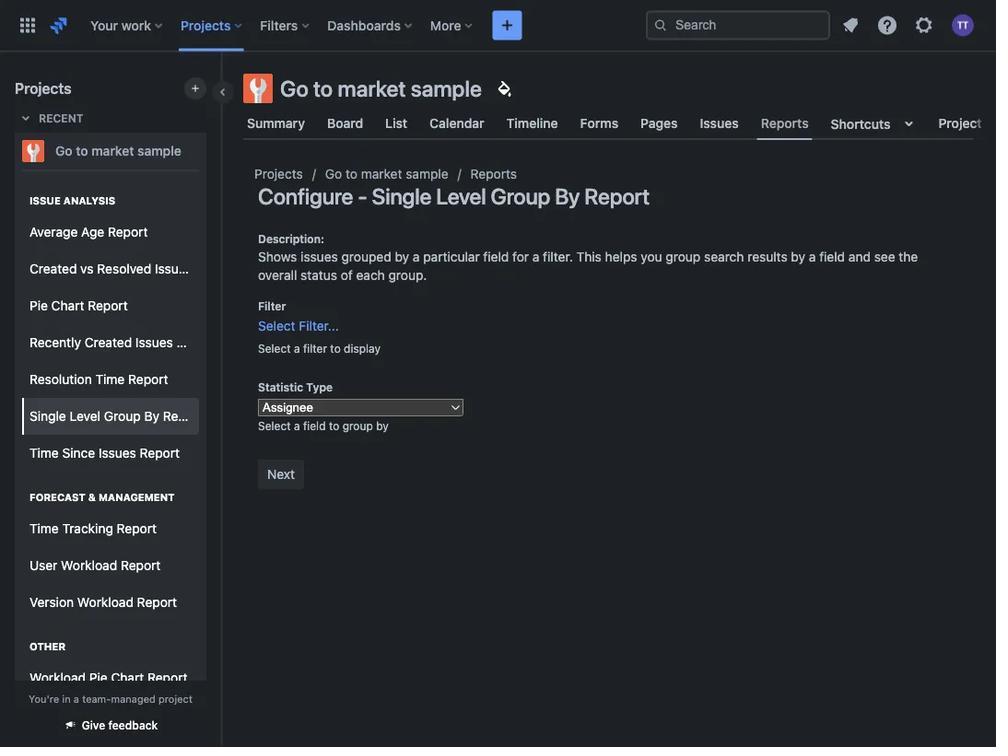 Task type: vqa. For each thing, say whether or not it's contained in the screenshot.
Issue
yes



Task type: describe. For each thing, give the bounding box(es) containing it.
-
[[358, 184, 368, 209]]

statistic type
[[258, 381, 333, 394]]

dashboards button
[[322, 11, 419, 40]]

workload for version
[[77, 595, 134, 611]]

version workload report link
[[22, 585, 199, 622]]

to down type
[[329, 420, 340, 432]]

1 vertical spatial group
[[343, 420, 373, 432]]

workload for user
[[61, 558, 117, 574]]

issues link
[[697, 107, 743, 140]]

2 vertical spatial sample
[[406, 166, 449, 182]]

recently created issues report
[[30, 335, 217, 351]]

filter
[[303, 342, 327, 355]]

report inside recently created issues report link
[[177, 335, 217, 351]]

set background color image
[[493, 77, 515, 100]]

overall
[[258, 268, 297, 283]]

search
[[705, 249, 745, 265]]

pie inside group
[[89, 671, 108, 686]]

project se link
[[935, 107, 997, 140]]

chart inside group
[[111, 671, 144, 686]]

resolved
[[97, 262, 151, 277]]

appswitcher icon image
[[17, 14, 39, 36]]

vs
[[80, 262, 94, 277]]

collapse recent projects image
[[15, 107, 37, 129]]

workload pie chart report group
[[22, 622, 199, 703]]

1 vertical spatial sample
[[138, 143, 182, 159]]

jira image
[[48, 14, 70, 36]]

select a field to group by
[[258, 420, 389, 432]]

workload inside group
[[30, 671, 86, 686]]

age
[[81, 225, 104, 240]]

issues down single level group by report
[[99, 446, 136, 461]]

for
[[513, 249, 529, 265]]

level inside group
[[70, 409, 101, 424]]

this
[[577, 249, 602, 265]]

2 group from the top
[[22, 175, 236, 478]]

forecast
[[30, 492, 86, 504]]

issues
[[301, 249, 338, 265]]

report inside average age report link
[[108, 225, 148, 240]]

results
[[748, 249, 788, 265]]

board link
[[324, 107, 367, 140]]

0 horizontal spatial created
[[30, 262, 77, 277]]

report inside the workload pie chart report link
[[148, 671, 188, 686]]

of
[[341, 268, 353, 283]]

1 vertical spatial go
[[55, 143, 73, 159]]

in
[[62, 693, 71, 705]]

report inside "resolution time report" link
[[128, 372, 168, 387]]

filter.
[[543, 249, 573, 265]]

other
[[30, 641, 66, 653]]

filters
[[260, 18, 298, 33]]

list
[[386, 116, 408, 131]]

forms
[[581, 116, 619, 131]]

each
[[356, 268, 385, 283]]

time for tracking
[[30, 522, 59, 537]]

give feedback button
[[52, 711, 169, 741]]

issues right resolved
[[155, 262, 193, 277]]

created vs resolved issues report link
[[22, 251, 236, 288]]

you
[[641, 249, 663, 265]]

2 horizontal spatial field
[[820, 249, 846, 265]]

issues inside tab list
[[700, 116, 739, 131]]

a right the "in" on the bottom of page
[[74, 693, 79, 705]]

shortcuts
[[831, 116, 891, 131]]

to up board
[[314, 76, 333, 101]]

single level group by report link
[[22, 398, 203, 435]]

summary link
[[243, 107, 309, 140]]

0 vertical spatial go to market sample
[[280, 76, 482, 101]]

description:
[[258, 233, 325, 246]]

display
[[344, 342, 381, 355]]

1 vertical spatial projects
[[15, 80, 72, 97]]

issue
[[30, 195, 61, 207]]

recently
[[30, 335, 81, 351]]

0 vertical spatial time
[[95, 372, 125, 387]]

filter select filter... select a filter to display
[[258, 300, 381, 355]]

resolution time report link
[[22, 361, 199, 398]]

resolution
[[30, 372, 92, 387]]

2 select from the top
[[258, 342, 291, 355]]

0 horizontal spatial pie
[[30, 298, 48, 314]]

user workload report link
[[22, 548, 199, 585]]

user workload report
[[30, 558, 161, 574]]

2 horizontal spatial by
[[792, 249, 806, 265]]

time since issues report
[[30, 446, 180, 461]]

report inside created vs resolved issues report link
[[196, 262, 236, 277]]

0 vertical spatial sample
[[411, 76, 482, 101]]

resolution time report
[[30, 372, 168, 387]]

configure
[[258, 184, 353, 209]]

pages link
[[637, 107, 682, 140]]

your
[[90, 18, 118, 33]]

filter
[[258, 300, 286, 313]]

1 vertical spatial created
[[85, 335, 132, 351]]

1 vertical spatial market
[[92, 143, 134, 159]]

team-
[[82, 693, 111, 705]]

a right for
[[533, 249, 540, 265]]

banner containing your work
[[0, 0, 997, 52]]

1 horizontal spatial field
[[484, 249, 509, 265]]

projects link
[[255, 163, 303, 185]]

2 vertical spatial go to market sample
[[325, 166, 449, 182]]

see
[[875, 249, 896, 265]]

notifications image
[[840, 14, 862, 36]]

report inside time tracking report link
[[117, 522, 157, 537]]

dashboards
[[328, 18, 401, 33]]

forecast & management
[[30, 492, 175, 504]]

report inside single level group by report link
[[163, 409, 203, 424]]

created vs resolved issues report
[[30, 262, 236, 277]]

0 horizontal spatial field
[[303, 420, 326, 432]]

tab list containing reports
[[232, 107, 997, 140]]

more
[[431, 18, 462, 33]]

report inside user workload report link
[[121, 558, 161, 574]]

particular
[[424, 249, 480, 265]]

create project image
[[188, 81, 203, 96]]

issues down pie chart report link
[[135, 335, 173, 351]]

helps
[[606, 249, 638, 265]]

type
[[306, 381, 333, 394]]

since
[[62, 446, 95, 461]]

0 horizontal spatial go to market sample link
[[15, 133, 199, 170]]

0 vertical spatial group
[[491, 184, 551, 209]]

give
[[82, 720, 105, 733]]

managed
[[111, 693, 156, 705]]

projects button
[[175, 11, 249, 40]]

project
[[939, 116, 983, 131]]

2 vertical spatial go
[[325, 166, 342, 182]]

a up group.
[[413, 249, 420, 265]]

2 vertical spatial market
[[361, 166, 402, 182]]

description: shows issues grouped by a particular field for a filter. this helps you group search results by a field and see the overall status of each group.
[[258, 233, 919, 283]]



Task type: locate. For each thing, give the bounding box(es) containing it.
group down display
[[343, 420, 373, 432]]

jira image
[[48, 14, 70, 36]]

go to market sample up analysis
[[55, 143, 182, 159]]

by up group.
[[395, 249, 410, 265]]

3 select from the top
[[258, 420, 291, 432]]

1 horizontal spatial projects
[[181, 18, 231, 33]]

1 vertical spatial reports
[[471, 166, 517, 182]]

by down display
[[376, 420, 389, 432]]

average age report link
[[22, 214, 199, 251]]

go to market sample up list
[[280, 76, 482, 101]]

1 horizontal spatial go
[[280, 76, 309, 101]]

shows
[[258, 249, 297, 265]]

chart up recently
[[51, 298, 84, 314]]

calendar link
[[426, 107, 488, 140]]

level up since
[[70, 409, 101, 424]]

1 vertical spatial single
[[30, 409, 66, 424]]

projects up configure
[[255, 166, 303, 182]]

group inside the description: shows issues grouped by a particular field for a filter. this helps you group search results by a field and see the overall status of each group.
[[666, 249, 701, 265]]

help image
[[877, 14, 899, 36]]

1 vertical spatial level
[[70, 409, 101, 424]]

time for since
[[30, 446, 59, 461]]

go to market sample link up analysis
[[15, 133, 199, 170]]

0 horizontal spatial by
[[376, 420, 389, 432]]

pie chart report
[[30, 298, 128, 314]]

1 group from the top
[[22, 170, 236, 708]]

created left 'vs'
[[30, 262, 77, 277]]

3 group from the top
[[22, 472, 199, 627]]

to right filter
[[330, 342, 341, 355]]

to down recent on the left top of page
[[76, 143, 88, 159]]

reports right issues link
[[761, 116, 809, 131]]

1 vertical spatial by
[[144, 409, 159, 424]]

0 horizontal spatial level
[[70, 409, 101, 424]]

by right results
[[792, 249, 806, 265]]

0 horizontal spatial single
[[30, 409, 66, 424]]

1 vertical spatial time
[[30, 446, 59, 461]]

workload up the "in" on the bottom of page
[[30, 671, 86, 686]]

select
[[258, 319, 296, 334], [258, 342, 291, 355], [258, 420, 291, 432]]

reports up configure - single level group by report at the top
[[471, 166, 517, 182]]

single down resolution at left
[[30, 409, 66, 424]]

search image
[[654, 18, 669, 33]]

created
[[30, 262, 77, 277], [85, 335, 132, 351]]

projects up create project image at left top
[[181, 18, 231, 33]]

projects
[[181, 18, 231, 33], [15, 80, 72, 97], [255, 166, 303, 182]]

0 vertical spatial chart
[[51, 298, 84, 314]]

1 horizontal spatial chart
[[111, 671, 144, 686]]

1 horizontal spatial pie
[[89, 671, 108, 686]]

single level group by report
[[30, 409, 203, 424]]

select down select filter... link
[[258, 342, 291, 355]]

to inside filter select filter... select a filter to display
[[330, 342, 341, 355]]

time down the forecast
[[30, 522, 59, 537]]

time since issues report link
[[22, 435, 199, 472]]

1 horizontal spatial by
[[555, 184, 580, 209]]

group.
[[389, 268, 427, 283]]

primary element
[[11, 0, 646, 51]]

0 vertical spatial single
[[372, 184, 432, 209]]

timeline
[[507, 116, 558, 131]]

0 horizontal spatial reports
[[471, 166, 517, 182]]

version
[[30, 595, 74, 611]]

pie up recently
[[30, 298, 48, 314]]

0 vertical spatial group
[[666, 249, 701, 265]]

1 horizontal spatial reports
[[761, 116, 809, 131]]

report
[[585, 184, 650, 209], [108, 225, 148, 240], [196, 262, 236, 277], [88, 298, 128, 314], [177, 335, 217, 351], [128, 372, 168, 387], [163, 409, 203, 424], [140, 446, 180, 461], [117, 522, 157, 537], [121, 558, 161, 574], [137, 595, 177, 611], [148, 671, 188, 686]]

1 vertical spatial go to market sample
[[55, 143, 182, 159]]

project se
[[939, 116, 997, 131]]

recently created issues report link
[[22, 325, 217, 361]]

by down "resolution time report" link
[[144, 409, 159, 424]]

0 horizontal spatial by
[[144, 409, 159, 424]]

filters button
[[255, 11, 317, 40]]

go up summary
[[280, 76, 309, 101]]

group down "resolution time report" link
[[104, 409, 141, 424]]

2 horizontal spatial go
[[325, 166, 342, 182]]

group inside group
[[104, 409, 141, 424]]

level up particular
[[436, 184, 486, 209]]

go to market sample link
[[15, 133, 199, 170], [325, 163, 449, 185]]

shortcuts button
[[828, 107, 924, 140]]

work
[[121, 18, 151, 33]]

summary
[[247, 116, 305, 131]]

market
[[338, 76, 406, 101], [92, 143, 134, 159], [361, 166, 402, 182]]

1 horizontal spatial group
[[491, 184, 551, 209]]

configure - single level group by report
[[258, 184, 650, 209]]

you're in a team-managed project
[[29, 693, 193, 705]]

2 vertical spatial time
[[30, 522, 59, 537]]

workload down tracking
[[61, 558, 117, 574]]

single right -
[[372, 184, 432, 209]]

1 vertical spatial group
[[104, 409, 141, 424]]

None submit
[[258, 460, 304, 490]]

1 vertical spatial workload
[[77, 595, 134, 611]]

a right results
[[809, 249, 816, 265]]

create image
[[497, 14, 519, 36]]

tab list
[[232, 107, 997, 140]]

2 vertical spatial select
[[258, 420, 291, 432]]

2 vertical spatial workload
[[30, 671, 86, 686]]

give feedback
[[82, 720, 158, 733]]

group
[[22, 170, 236, 708], [22, 175, 236, 478], [22, 472, 199, 627]]

pie up team-
[[89, 671, 108, 686]]

1 vertical spatial select
[[258, 342, 291, 355]]

1 horizontal spatial group
[[666, 249, 701, 265]]

go to market sample link down list "link"
[[325, 163, 449, 185]]

a
[[413, 249, 420, 265], [533, 249, 540, 265], [809, 249, 816, 265], [294, 342, 300, 355], [294, 420, 300, 432], [74, 693, 79, 705]]

0 horizontal spatial chart
[[51, 298, 84, 314]]

sample up calendar
[[411, 76, 482, 101]]

tracking
[[62, 522, 113, 537]]

feedback
[[108, 720, 158, 733]]

average age report
[[30, 225, 148, 240]]

sample up configure - single level group by report at the top
[[406, 166, 449, 182]]

2 horizontal spatial projects
[[255, 166, 303, 182]]

0 vertical spatial workload
[[61, 558, 117, 574]]

0 horizontal spatial projects
[[15, 80, 72, 97]]

0 vertical spatial market
[[338, 76, 406, 101]]

a left filter
[[294, 342, 300, 355]]

time tracking report
[[30, 522, 157, 537]]

your profile and settings image
[[953, 14, 975, 36]]

time left since
[[30, 446, 59, 461]]

management
[[99, 492, 175, 504]]

workload down user workload report link
[[77, 595, 134, 611]]

pages
[[641, 116, 678, 131]]

statistic
[[258, 381, 303, 394]]

group right you
[[666, 249, 701, 265]]

issues right pages
[[700, 116, 739, 131]]

projects up collapse recent projects image
[[15, 80, 72, 97]]

the
[[899, 249, 919, 265]]

0 horizontal spatial group
[[104, 409, 141, 424]]

average
[[30, 225, 78, 240]]

0 vertical spatial level
[[436, 184, 486, 209]]

0 vertical spatial created
[[30, 262, 77, 277]]

board
[[327, 116, 363, 131]]

Search field
[[646, 11, 831, 40]]

field left and
[[820, 249, 846, 265]]

time up single level group by report link
[[95, 372, 125, 387]]

issue analysis
[[30, 195, 115, 207]]

you're
[[29, 693, 59, 705]]

1 horizontal spatial level
[[436, 184, 486, 209]]

list link
[[382, 107, 411, 140]]

2 vertical spatial projects
[[255, 166, 303, 182]]

1 select from the top
[[258, 319, 296, 334]]

go down recent on the left top of page
[[55, 143, 73, 159]]

created down pie chart report link
[[85, 335, 132, 351]]

0 vertical spatial select
[[258, 319, 296, 334]]

projects inside dropdown button
[[181, 18, 231, 33]]

1 vertical spatial chart
[[111, 671, 144, 686]]

field left for
[[484, 249, 509, 265]]

forms link
[[577, 107, 623, 140]]

go to market sample up -
[[325, 166, 449, 182]]

grouped
[[342, 249, 392, 265]]

pie chart report link
[[22, 288, 199, 325]]

0 vertical spatial reports
[[761, 116, 809, 131]]

calendar
[[430, 116, 485, 131]]

workload pie chart report
[[30, 671, 188, 686]]

go up configure
[[325, 166, 342, 182]]

0 vertical spatial pie
[[30, 298, 48, 314]]

se
[[986, 116, 997, 131]]

workload pie chart report link
[[22, 660, 199, 697]]

banner
[[0, 0, 997, 52]]

go to market sample inside go to market sample link
[[55, 143, 182, 159]]

0 vertical spatial projects
[[181, 18, 231, 33]]

add to starred image
[[201, 140, 223, 162]]

user
[[30, 558, 58, 574]]

group containing time tracking report
[[22, 472, 199, 627]]

market up -
[[361, 166, 402, 182]]

1 vertical spatial pie
[[89, 671, 108, 686]]

by up filter.
[[555, 184, 580, 209]]

chart up "managed" in the bottom of the page
[[111, 671, 144, 686]]

report inside version workload report link
[[137, 595, 177, 611]]

1 horizontal spatial go to market sample link
[[325, 163, 449, 185]]

1 horizontal spatial by
[[395, 249, 410, 265]]

filter...
[[299, 319, 339, 334]]

0 vertical spatial by
[[555, 184, 580, 209]]

to down "board" 'link' on the left top of page
[[346, 166, 358, 182]]

select filter... link
[[258, 319, 339, 334]]

level
[[436, 184, 486, 209], [70, 409, 101, 424]]

report inside pie chart report link
[[88, 298, 128, 314]]

1 horizontal spatial created
[[85, 335, 132, 351]]

analysis
[[63, 195, 115, 207]]

to
[[314, 76, 333, 101], [76, 143, 88, 159], [346, 166, 358, 182], [330, 342, 341, 355], [329, 420, 340, 432]]

&
[[88, 492, 96, 504]]

a down statistic type at the bottom left of page
[[294, 420, 300, 432]]

by
[[395, 249, 410, 265], [792, 249, 806, 265], [376, 420, 389, 432]]

and
[[849, 249, 871, 265]]

field down type
[[303, 420, 326, 432]]

select down filter
[[258, 319, 296, 334]]

projects for projects dropdown button
[[181, 18, 231, 33]]

a inside filter select filter... select a filter to display
[[294, 342, 300, 355]]

group
[[491, 184, 551, 209], [104, 409, 141, 424]]

1 horizontal spatial single
[[372, 184, 432, 209]]

status
[[301, 268, 337, 283]]

group up for
[[491, 184, 551, 209]]

select down statistic
[[258, 420, 291, 432]]

timeline link
[[503, 107, 562, 140]]

projects for projects link
[[255, 166, 303, 182]]

report inside time since issues report link
[[140, 446, 180, 461]]

version workload report
[[30, 595, 177, 611]]

settings image
[[914, 14, 936, 36]]

0 horizontal spatial group
[[343, 420, 373, 432]]

chart
[[51, 298, 84, 314], [111, 671, 144, 686]]

market up list
[[338, 76, 406, 101]]

0 vertical spatial go
[[280, 76, 309, 101]]

reports link
[[471, 163, 517, 185]]

market up analysis
[[92, 143, 134, 159]]

sample left add to starred image
[[138, 143, 182, 159]]

go
[[280, 76, 309, 101], [55, 143, 73, 159], [325, 166, 342, 182]]

0 horizontal spatial go
[[55, 143, 73, 159]]

your work
[[90, 18, 151, 33]]



